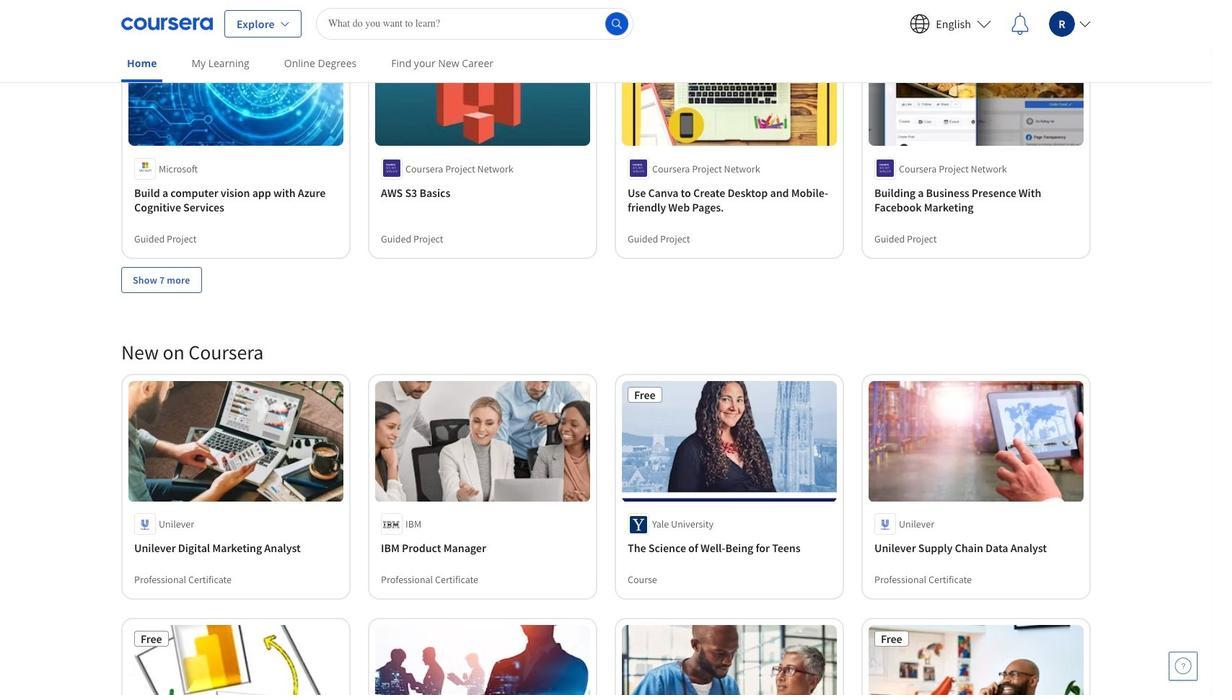 Task type: describe. For each thing, give the bounding box(es) containing it.
What do you want to learn? text field
[[316, 8, 634, 39]]



Task type: vqa. For each thing, say whether or not it's contained in the screenshot.
Offered within the Certificado en Toma de decisiones basadas en datos MasterTrack® Certificate Offered by Pontificia Universidad Católica de Chile
no



Task type: locate. For each thing, give the bounding box(es) containing it.
None search field
[[316, 8, 634, 39]]

learn a new skill in 2 hours collection element
[[113, 0, 1100, 316]]

help center image
[[1175, 658, 1193, 675]]

new on coursera collection element
[[113, 316, 1100, 695]]

coursera image
[[121, 12, 213, 35]]



